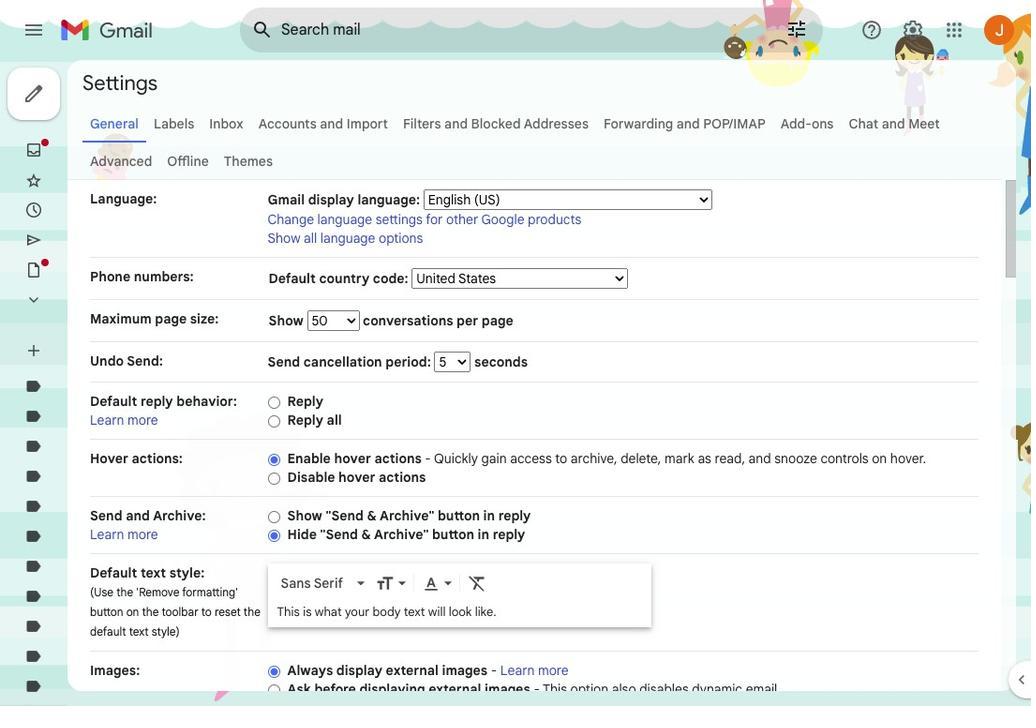 Task type: locate. For each thing, give the bounding box(es) containing it.
change language settings for other google products link
[[268, 211, 582, 228]]

& up hide "send & archive" button in reply
[[367, 507, 377, 524]]

0 vertical spatial send
[[268, 353, 300, 370]]

1 vertical spatial send
[[90, 507, 122, 524]]

the right the reset on the bottom left of the page
[[244, 605, 261, 619]]

this is what your body text will look like.
[[277, 604, 497, 620]]

button up hide "send & archive" button in reply
[[438, 507, 480, 524]]

send inside send and archive: learn more
[[90, 507, 122, 524]]

hover for disable
[[339, 469, 375, 486]]

images down look
[[442, 662, 488, 679]]

show
[[268, 230, 301, 247], [269, 312, 307, 329], [287, 507, 322, 524]]

text up 'remove
[[141, 564, 166, 581]]

learn up ask before displaying external images - this option also disables dynamic email.
[[501, 662, 535, 679]]

0 horizontal spatial send
[[90, 507, 122, 524]]

archive,
[[571, 450, 618, 467]]

send:
[[127, 353, 163, 369]]

2 reply from the top
[[287, 412, 323, 428]]

0 vertical spatial this
[[277, 604, 300, 620]]

-
[[425, 450, 431, 467], [491, 662, 497, 679], [534, 681, 540, 698]]

more up ask before displaying external images - this option also disables dynamic email.
[[538, 662, 569, 679]]

1 horizontal spatial -
[[491, 662, 497, 679]]

1 vertical spatial "send
[[320, 526, 358, 543]]

ask
[[287, 681, 311, 698]]

0 horizontal spatial on
[[126, 605, 139, 619]]

in up remove formatting ‪(⌘\)‬ image
[[478, 526, 489, 543]]

on inside default text style: (use the 'remove formatting' button on the toolbar to reset the default text style)
[[126, 605, 139, 619]]

0 vertical spatial reply
[[141, 393, 173, 410]]

archive:
[[153, 507, 206, 524]]

0 vertical spatial "send
[[326, 507, 364, 524]]

1 vertical spatial show
[[269, 312, 307, 329]]

2 vertical spatial default
[[90, 564, 137, 581]]

code:
[[373, 270, 409, 287]]

and for blocked
[[445, 115, 468, 132]]

external down always display external images - learn more
[[429, 681, 481, 698]]

1 vertical spatial text
[[404, 604, 425, 620]]

reset
[[215, 605, 241, 619]]

display up before
[[336, 662, 383, 679]]

send down the hover
[[90, 507, 122, 524]]

show up the hide
[[287, 507, 322, 524]]

hide
[[287, 526, 317, 543]]

& for hide
[[361, 526, 371, 543]]

0 vertical spatial button
[[438, 507, 480, 524]]

0 vertical spatial reply
[[287, 393, 323, 410]]

ons
[[812, 115, 834, 132]]

reply
[[287, 393, 323, 410], [287, 412, 323, 428]]

all down change
[[304, 230, 317, 247]]

to down formatting'
[[201, 605, 212, 619]]

learn
[[90, 412, 124, 428], [90, 526, 124, 543], [501, 662, 535, 679]]

filters and blocked addresses
[[403, 115, 589, 132]]

maximum
[[90, 310, 152, 327]]

chat
[[849, 115, 879, 132]]

1 vertical spatial to
[[201, 605, 212, 619]]

1 vertical spatial button
[[432, 526, 474, 543]]

None search field
[[240, 8, 823, 53]]

access
[[510, 450, 552, 467]]

and left archive:
[[126, 507, 150, 524]]

Enable hover actions radio
[[268, 453, 280, 467]]

page right per
[[482, 312, 513, 329]]

reply right reply all option
[[287, 412, 323, 428]]

learn more link for default
[[90, 412, 158, 428]]

0 vertical spatial on
[[872, 450, 887, 467]]

0 vertical spatial hover
[[334, 450, 371, 467]]

display up show all language options link at the top left of the page
[[308, 191, 354, 208]]

0 vertical spatial archive"
[[380, 507, 435, 524]]

hover right disable on the left bottom of page
[[339, 469, 375, 486]]

on left hover.
[[872, 450, 887, 467]]

1 vertical spatial hover
[[339, 469, 375, 486]]

disables
[[640, 681, 689, 698]]

actions up disable hover actions
[[374, 450, 422, 467]]

and left pop/imap at the right top
[[677, 115, 700, 132]]

this left option
[[543, 681, 567, 698]]

gmail
[[268, 191, 305, 208]]

2 horizontal spatial the
[[244, 605, 261, 619]]

1 horizontal spatial all
[[327, 412, 342, 428]]

2 vertical spatial learn
[[501, 662, 535, 679]]

button up default
[[90, 605, 123, 619]]

0 vertical spatial all
[[304, 230, 317, 247]]

learn for send and archive: learn more
[[90, 526, 124, 543]]

Reply radio
[[268, 395, 280, 410]]

2 vertical spatial more
[[538, 662, 569, 679]]

0 vertical spatial actions
[[374, 450, 422, 467]]

0 horizontal spatial -
[[425, 450, 431, 467]]

reply
[[141, 393, 173, 410], [498, 507, 531, 524], [493, 526, 525, 543]]

page left size:
[[155, 310, 187, 327]]

the down 'remove
[[142, 605, 159, 619]]

reply up reply all
[[287, 393, 323, 410]]

Show "Send & Archive" button in reply radio
[[268, 510, 280, 524]]

1 vertical spatial external
[[429, 681, 481, 698]]

reply for reply
[[287, 393, 323, 410]]

inbox link
[[209, 115, 243, 132]]

2 vertical spatial show
[[287, 507, 322, 524]]

and for import
[[320, 115, 343, 132]]

default left country
[[269, 270, 316, 287]]

language down gmail display language:
[[321, 230, 375, 247]]

2 vertical spatial reply
[[493, 526, 525, 543]]

default
[[269, 270, 316, 287], [90, 393, 137, 410], [90, 564, 137, 581]]

show down change
[[268, 230, 301, 247]]

options
[[379, 230, 423, 247]]

learn inside default reply behavior: learn more
[[90, 412, 124, 428]]

- up ask before displaying external images - this option also disables dynamic email.
[[491, 662, 497, 679]]

0 vertical spatial in
[[483, 507, 495, 524]]

text left will
[[404, 604, 425, 620]]

and right read,
[[749, 450, 771, 467]]

& down the show "send & archive" button in reply
[[361, 526, 371, 543]]

send up reply option
[[268, 353, 300, 370]]

1 vertical spatial learn
[[90, 526, 124, 543]]

0 vertical spatial learn more link
[[90, 412, 158, 428]]

more up hover actions:
[[128, 412, 158, 428]]

0 vertical spatial more
[[128, 412, 158, 428]]

language up show all language options
[[317, 211, 372, 228]]

email.
[[746, 681, 781, 698]]

hover up disable hover actions
[[334, 450, 371, 467]]

all for show
[[304, 230, 317, 247]]

navigation
[[0, 60, 225, 706]]

and
[[320, 115, 343, 132], [445, 115, 468, 132], [677, 115, 700, 132], [882, 115, 905, 132], [749, 450, 771, 467], [126, 507, 150, 524]]

reply down the send:
[[141, 393, 173, 410]]

0 vertical spatial show
[[268, 230, 301, 247]]

reply up formatting options "toolbar"
[[493, 526, 525, 543]]

external
[[386, 662, 439, 679], [429, 681, 481, 698]]

controls
[[821, 450, 869, 467]]

1 horizontal spatial to
[[555, 450, 567, 467]]

1 horizontal spatial send
[[268, 353, 300, 370]]

1 vertical spatial display
[[336, 662, 383, 679]]

sans serif option
[[277, 574, 353, 593]]

show "send & archive" button in reply
[[287, 507, 531, 524]]

Disable hover actions radio
[[268, 471, 280, 485]]

send for send cancellation period:
[[268, 353, 300, 370]]

filters and blocked addresses link
[[403, 115, 589, 132]]

1 vertical spatial in
[[478, 526, 489, 543]]

1 vertical spatial default
[[90, 393, 137, 410]]

also
[[612, 681, 636, 698]]

1 reply from the top
[[287, 393, 323, 410]]

Hide "Send & Archive" button in reply radio
[[268, 529, 280, 543]]

1 vertical spatial on
[[126, 605, 139, 619]]

remove formatting ‪(⌘\)‬ image
[[467, 574, 486, 593]]

learn inside send and archive: learn more
[[90, 526, 124, 543]]

archive" down the show "send & archive" button in reply
[[374, 526, 429, 543]]

1 vertical spatial actions
[[379, 469, 426, 486]]

filters
[[403, 115, 441, 132]]

0 horizontal spatial to
[[201, 605, 212, 619]]

undo send:
[[90, 353, 163, 369]]

change
[[268, 211, 314, 228]]

will
[[428, 604, 446, 620]]

in
[[483, 507, 495, 524], [478, 526, 489, 543]]

products
[[528, 211, 582, 228]]

toolbar
[[162, 605, 199, 619]]

enable hover actions - quickly gain access to archive, delete, mark as read, and snooze controls on hover.
[[287, 450, 927, 467]]

"send
[[326, 507, 364, 524], [320, 526, 358, 543]]

look
[[449, 604, 472, 620]]

0 vertical spatial default
[[269, 270, 316, 287]]

1 vertical spatial reply
[[498, 507, 531, 524]]

this left is in the bottom left of the page
[[277, 604, 300, 620]]

1 vertical spatial more
[[128, 526, 158, 543]]

actions up the show "send & archive" button in reply
[[379, 469, 426, 486]]

0 vertical spatial language
[[317, 211, 372, 228]]

2 vertical spatial button
[[90, 605, 123, 619]]

add-
[[781, 115, 812, 132]]

inbox
[[209, 115, 243, 132]]

and right filters
[[445, 115, 468, 132]]

1 vertical spatial language
[[321, 230, 375, 247]]

actions for enable
[[374, 450, 422, 467]]

default inside default reply behavior: learn more
[[90, 393, 137, 410]]

show for show "send & archive" button in reply
[[287, 507, 322, 524]]

and left import
[[320, 115, 343, 132]]

default inside default text style: (use the 'remove formatting' button on the toolbar to reset the default text style)
[[90, 564, 137, 581]]

send
[[268, 353, 300, 370], [90, 507, 122, 524]]

1 vertical spatial this
[[543, 681, 567, 698]]

forwarding and pop/imap
[[604, 115, 766, 132]]

more inside send and archive: learn more
[[128, 526, 158, 543]]

0 vertical spatial learn
[[90, 412, 124, 428]]

images down like.
[[485, 681, 531, 698]]

the right (use
[[116, 585, 133, 599]]

show down default country code:
[[269, 312, 307, 329]]

gmail image
[[60, 11, 162, 49]]

change language settings for other google products
[[268, 211, 582, 228]]

text left style)
[[129, 624, 149, 638]]

"send down disable hover actions
[[326, 507, 364, 524]]

- left option
[[534, 681, 540, 698]]

0 horizontal spatial the
[[116, 585, 133, 599]]

1 vertical spatial reply
[[287, 412, 323, 428]]

and inside send and archive: learn more
[[126, 507, 150, 524]]

for
[[426, 211, 443, 228]]

country
[[319, 270, 370, 287]]

and for archive:
[[126, 507, 150, 524]]

1 vertical spatial learn more link
[[90, 526, 158, 543]]

addresses
[[524, 115, 589, 132]]

actions
[[374, 450, 422, 467], [379, 469, 426, 486]]

1 vertical spatial archive"
[[374, 526, 429, 543]]

"send right the hide
[[320, 526, 358, 543]]

0 horizontal spatial this
[[277, 604, 300, 620]]

external up displaying
[[386, 662, 439, 679]]

to
[[555, 450, 567, 467], [201, 605, 212, 619]]

2 horizontal spatial -
[[534, 681, 540, 698]]

learn more link up hover actions:
[[90, 412, 158, 428]]

pop/imap
[[703, 115, 766, 132]]

settings image
[[902, 19, 924, 41]]

show for show
[[269, 312, 307, 329]]

learn more link down archive:
[[90, 526, 158, 543]]

0 horizontal spatial page
[[155, 310, 187, 327]]

2 vertical spatial text
[[129, 624, 149, 638]]

show all language options
[[268, 230, 423, 247]]

0 vertical spatial &
[[367, 507, 377, 524]]

"send for show
[[326, 507, 364, 524]]

default down undo
[[90, 393, 137, 410]]

import
[[347, 115, 388, 132]]

Ask before displaying external images radio
[[268, 683, 280, 697]]

hover
[[334, 450, 371, 467], [339, 469, 375, 486]]

0 vertical spatial display
[[308, 191, 354, 208]]

all for reply
[[327, 412, 342, 428]]

default text style: (use the 'remove formatting' button on the toolbar to reset the default text style)
[[90, 564, 261, 638]]

forwarding
[[604, 115, 673, 132]]

before
[[314, 681, 356, 698]]

1 vertical spatial &
[[361, 526, 371, 543]]

reply down access
[[498, 507, 531, 524]]

hover for enable
[[334, 450, 371, 467]]

images:
[[90, 662, 140, 679]]

actions for disable
[[379, 469, 426, 486]]

forwarding and pop/imap link
[[604, 115, 766, 132]]

to right access
[[555, 450, 567, 467]]

on down 'remove
[[126, 605, 139, 619]]

2 vertical spatial learn more link
[[501, 662, 569, 679]]

as
[[698, 450, 712, 467]]

- left quickly
[[425, 450, 431, 467]]

in down gain
[[483, 507, 495, 524]]

archive" up hide "send & archive" button in reply
[[380, 507, 435, 524]]

and right the chat
[[882, 115, 905, 132]]

Reply all radio
[[268, 414, 280, 428]]

to inside default text style: (use the 'remove formatting' button on the toolbar to reset the default text style)
[[201, 605, 212, 619]]

default for default reply behavior: learn more
[[90, 393, 137, 410]]

more inside default reply behavior: learn more
[[128, 412, 158, 428]]

default up (use
[[90, 564, 137, 581]]

more down archive:
[[128, 526, 158, 543]]

style)
[[152, 624, 180, 638]]

language
[[317, 211, 372, 228], [321, 230, 375, 247]]

maximum page size:
[[90, 310, 219, 327]]

learn more link up ask before displaying external images - this option also disables dynamic email.
[[501, 662, 569, 679]]

learn up (use
[[90, 526, 124, 543]]

learn up the hover
[[90, 412, 124, 428]]

1 vertical spatial all
[[327, 412, 342, 428]]

offline
[[167, 153, 209, 170]]

meet
[[909, 115, 940, 132]]

archive" for hide
[[374, 526, 429, 543]]

(use
[[90, 585, 114, 599]]

0 vertical spatial to
[[555, 450, 567, 467]]

button down the show "send & archive" button in reply
[[432, 526, 474, 543]]

0 horizontal spatial all
[[304, 230, 317, 247]]

all up "enable"
[[327, 412, 342, 428]]



Task type: vqa. For each thing, say whether or not it's contained in the screenshot.
rightmost page
yes



Task type: describe. For each thing, give the bounding box(es) containing it.
reply for show "send & archive" button in reply
[[498, 507, 531, 524]]

0 vertical spatial text
[[141, 564, 166, 581]]

reply for hide "send & archive" button in reply
[[493, 526, 525, 543]]

other
[[446, 211, 478, 228]]

hover
[[90, 450, 128, 467]]

add-ons
[[781, 115, 834, 132]]

display for gmail
[[308, 191, 354, 208]]

1 horizontal spatial the
[[142, 605, 159, 619]]

themes
[[224, 153, 273, 170]]

default for default text style: (use the 'remove formatting' button on the toolbar to reset the default text style)
[[90, 564, 137, 581]]

archive" for show
[[380, 507, 435, 524]]

blocked
[[471, 115, 521, 132]]

main menu image
[[23, 19, 45, 41]]

conversations per page
[[360, 312, 513, 329]]

general
[[90, 115, 139, 132]]

reply inside default reply behavior: learn more
[[141, 393, 173, 410]]

always
[[287, 662, 333, 679]]

default for default country code:
[[269, 270, 316, 287]]

dynamic
[[692, 681, 743, 698]]

read,
[[715, 450, 745, 467]]

sans serif
[[281, 575, 343, 592]]

'remove
[[136, 585, 179, 599]]

style:
[[169, 564, 205, 581]]

1 vertical spatial -
[[491, 662, 497, 679]]

body
[[373, 604, 401, 620]]

what
[[315, 604, 342, 620]]

default
[[90, 624, 126, 638]]

general link
[[90, 115, 139, 132]]

themes link
[[224, 153, 273, 170]]

send for send and archive: learn more
[[90, 507, 122, 524]]

more for reply
[[128, 412, 158, 428]]

and for pop/imap
[[677, 115, 700, 132]]

default reply behavior: learn more
[[90, 393, 237, 428]]

your
[[345, 604, 370, 620]]

button inside default text style: (use the 'remove formatting' button on the toolbar to reset the default text style)
[[90, 605, 123, 619]]

sans
[[281, 575, 311, 592]]

in for hide "send & archive" button in reply
[[478, 526, 489, 543]]

& for show
[[367, 507, 377, 524]]

2 vertical spatial -
[[534, 681, 540, 698]]

advanced search options image
[[778, 10, 816, 48]]

advanced link
[[90, 153, 152, 170]]

phone
[[90, 268, 131, 285]]

Search mail text field
[[281, 21, 733, 39]]

formatting options toolbar
[[273, 565, 646, 600]]

settings
[[83, 70, 158, 95]]

button for hide "send & archive" button in reply
[[432, 526, 474, 543]]

Always display external images radio
[[268, 665, 280, 679]]

1 horizontal spatial this
[[543, 681, 567, 698]]

enable
[[287, 450, 331, 467]]

behavior:
[[176, 393, 237, 410]]

displaying
[[360, 681, 425, 698]]

1 horizontal spatial on
[[872, 450, 887, 467]]

hover actions:
[[90, 450, 183, 467]]

delete,
[[621, 450, 661, 467]]

accounts
[[258, 115, 317, 132]]

search mail image
[[246, 13, 279, 47]]

cancellation
[[304, 353, 382, 370]]

gmail display language:
[[268, 191, 420, 208]]

always display external images - learn more
[[287, 662, 569, 679]]

gain
[[482, 450, 507, 467]]

and for meet
[[882, 115, 905, 132]]

send cancellation period:
[[268, 353, 434, 370]]

conversations
[[363, 312, 453, 329]]

language:
[[90, 190, 157, 207]]

seconds
[[471, 353, 528, 370]]

settings
[[376, 211, 423, 228]]

send and archive: learn more
[[90, 507, 206, 543]]

serif
[[314, 575, 343, 592]]

undo
[[90, 353, 124, 369]]

like.
[[475, 604, 497, 620]]

0 vertical spatial -
[[425, 450, 431, 467]]

button for show "send & archive" button in reply
[[438, 507, 480, 524]]

reply all
[[287, 412, 342, 428]]

0 vertical spatial external
[[386, 662, 439, 679]]

accounts and import
[[258, 115, 388, 132]]

chat and meet link
[[849, 115, 940, 132]]

mark
[[665, 450, 695, 467]]

quickly
[[434, 450, 478, 467]]

0 vertical spatial images
[[442, 662, 488, 679]]

is
[[303, 604, 312, 620]]

size:
[[190, 310, 219, 327]]

formatting'
[[182, 585, 238, 599]]

chat and meet
[[849, 115, 940, 132]]

learn for default reply behavior: learn more
[[90, 412, 124, 428]]

advanced
[[90, 153, 152, 170]]

reply for reply all
[[287, 412, 323, 428]]

ask before displaying external images - this option also disables dynamic email.
[[287, 681, 781, 698]]

language:
[[358, 191, 420, 208]]

hover.
[[891, 450, 927, 467]]

google
[[482, 211, 525, 228]]

1 horizontal spatial page
[[482, 312, 513, 329]]

offline link
[[167, 153, 209, 170]]

"send for hide
[[320, 526, 358, 543]]

labels link
[[154, 115, 194, 132]]

learn more link for send
[[90, 526, 158, 543]]

support image
[[861, 19, 883, 41]]

phone numbers:
[[90, 268, 194, 285]]

default country code:
[[269, 270, 412, 287]]

disable
[[287, 469, 335, 486]]

actions:
[[132, 450, 183, 467]]

labels
[[154, 115, 194, 132]]

1 vertical spatial images
[[485, 681, 531, 698]]

in for show "send & archive" button in reply
[[483, 507, 495, 524]]

show for show all language options
[[268, 230, 301, 247]]

display for always
[[336, 662, 383, 679]]

more for and
[[128, 526, 158, 543]]

add-ons link
[[781, 115, 834, 132]]



